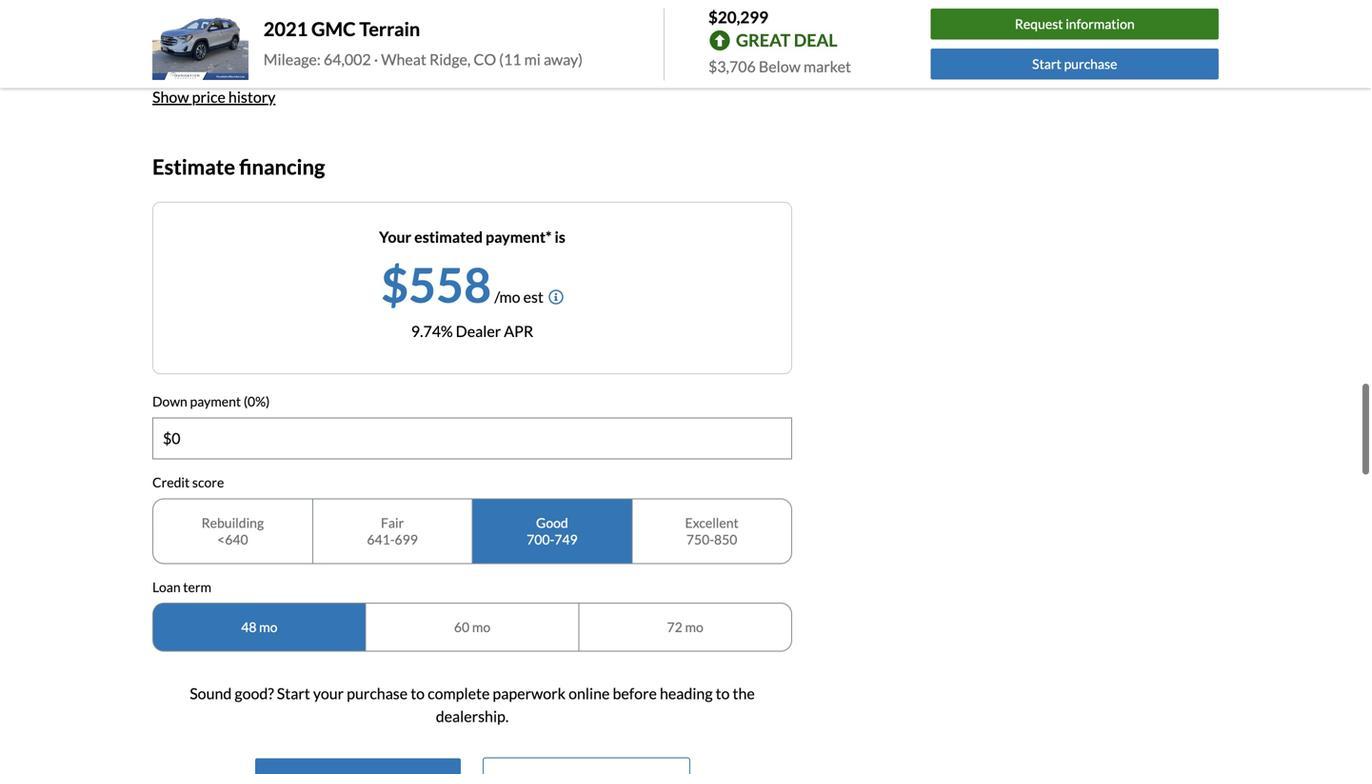 Task type: vqa. For each thing, say whether or not it's contained in the screenshot.
2024
no



Task type: locate. For each thing, give the bounding box(es) containing it.
/mo
[[494, 288, 520, 306]]

mileage:
[[264, 50, 321, 68]]

0 horizontal spatial purchase
[[347, 684, 408, 703]]

gmc
[[311, 17, 356, 40]]

· inside the '56 days at this dealership 56 days on cargurus · 5 saves'
[[355, 37, 359, 55]]

start inside button
[[1033, 56, 1062, 72]]

72
[[667, 619, 683, 635]]

to left the at the bottom
[[716, 684, 730, 703]]

fair
[[381, 515, 404, 531]]

0 vertical spatial purchase
[[1064, 56, 1118, 72]]

great
[[736, 30, 791, 51]]

1 vertical spatial start
[[277, 684, 310, 703]]

mo right the '72'
[[685, 619, 704, 635]]

ridge,
[[429, 50, 471, 68]]

to
[[411, 684, 425, 703], [716, 684, 730, 703]]

$558
[[381, 256, 492, 313]]

1 vertical spatial 56
[[213, 37, 231, 55]]

your
[[313, 684, 344, 703]]

0 vertical spatial 56
[[213, 14, 231, 33]]

0 horizontal spatial start
[[277, 684, 310, 703]]

72 mo
[[667, 619, 704, 635]]

1 horizontal spatial to
[[716, 684, 730, 703]]

market
[[804, 57, 851, 76]]

· right the "5"
[[374, 50, 378, 68]]

to left complete
[[411, 684, 425, 703]]

purchase inside button
[[1064, 56, 1118, 72]]

60
[[454, 619, 470, 635]]

sound good? start your purchase to complete paperwork online before heading to the dealership.
[[190, 684, 755, 726]]

Down payment (0%) text field
[[153, 419, 791, 459]]

estimate
[[152, 154, 235, 179]]

56 days at this dealership image
[[160, 17, 190, 47]]

on
[[267, 37, 284, 55]]

1 vertical spatial days
[[234, 37, 264, 55]]

deal
[[794, 30, 838, 51]]

score
[[192, 474, 224, 490]]

·
[[355, 37, 359, 55], [374, 50, 378, 68]]

down payment (0%)
[[152, 393, 270, 410]]

purchase down the information
[[1064, 56, 1118, 72]]

2 mo from the left
[[472, 619, 491, 635]]

2021 gmc terrain mileage: 64,002 · wheat ridge, co (11 mi away)
[[264, 17, 583, 68]]

1 horizontal spatial purchase
[[1064, 56, 1118, 72]]

0 horizontal spatial to
[[411, 684, 425, 703]]

60 mo
[[454, 619, 491, 635]]

1 horizontal spatial ·
[[374, 50, 378, 68]]

show price history
[[152, 87, 276, 106]]

56 days at this dealership image
[[152, 9, 198, 55]]

your estimated payment* is
[[379, 228, 566, 246]]

before
[[613, 684, 657, 703]]

start
[[1033, 56, 1062, 72], [277, 684, 310, 703]]

mo for 48 mo
[[259, 619, 278, 635]]

1 horizontal spatial mo
[[472, 619, 491, 635]]

0 horizontal spatial ·
[[355, 37, 359, 55]]

purchase inside sound good? start your purchase to complete paperwork online before heading to the dealership.
[[347, 684, 408, 703]]

mo right the 48
[[259, 619, 278, 635]]

at
[[268, 14, 282, 33]]

away)
[[544, 50, 583, 68]]

48 mo
[[241, 619, 278, 635]]

0 vertical spatial start
[[1033, 56, 1062, 72]]

terrain
[[359, 17, 420, 40]]

2021 gmc terrain image
[[152, 8, 248, 80]]

paperwork
[[493, 684, 566, 703]]

information
[[1066, 16, 1135, 32]]

750-
[[687, 531, 714, 547]]

loan term
[[152, 579, 211, 595]]

start left your
[[277, 684, 310, 703]]

3 mo from the left
[[685, 619, 704, 635]]

0 vertical spatial days
[[234, 14, 265, 33]]

2 horizontal spatial mo
[[685, 619, 704, 635]]

term
[[183, 579, 211, 595]]

0 horizontal spatial mo
[[259, 619, 278, 635]]

days
[[234, 14, 265, 33], [234, 37, 264, 55]]

start down request
[[1033, 56, 1062, 72]]

purchase
[[1064, 56, 1118, 72], [347, 684, 408, 703]]

1 vertical spatial purchase
[[347, 684, 408, 703]]

· left the "5"
[[355, 37, 359, 55]]

56
[[213, 14, 231, 33], [213, 37, 231, 55]]

request
[[1015, 16, 1063, 32]]

good 700-749
[[527, 515, 578, 547]]

mo
[[259, 619, 278, 635], [472, 619, 491, 635], [685, 619, 704, 635]]

days left on
[[234, 37, 264, 55]]

good?
[[235, 684, 274, 703]]

mo right 60
[[472, 619, 491, 635]]

days left at
[[234, 14, 265, 33]]

1 mo from the left
[[259, 619, 278, 635]]

price
[[192, 87, 226, 106]]

1 horizontal spatial start
[[1033, 56, 1062, 72]]

purchase right your
[[347, 684, 408, 703]]

below
[[759, 57, 801, 76]]

info circle image
[[548, 290, 564, 305]]

request information button
[[931, 9, 1219, 40]]

history
[[229, 87, 276, 106]]

start inside sound good? start your purchase to complete paperwork online before heading to the dealership.
[[277, 684, 310, 703]]

sound
[[190, 684, 232, 703]]

1 to from the left
[[411, 684, 425, 703]]

complete
[[428, 684, 490, 703]]

2021
[[264, 17, 308, 40]]

good
[[536, 515, 568, 531]]



Task type: describe. For each thing, give the bounding box(es) containing it.
loan
[[152, 579, 181, 595]]

excellent
[[685, 515, 739, 531]]

700-
[[527, 531, 555, 547]]

apr
[[504, 322, 534, 341]]

your
[[379, 228, 411, 246]]

show price history link
[[152, 87, 276, 106]]

mo for 60 mo
[[472, 619, 491, 635]]

saves
[[374, 37, 411, 55]]

9.74%
[[411, 322, 453, 341]]

financing
[[239, 154, 325, 179]]

56 days at this dealership 56 days on cargurus · 5 saves
[[213, 14, 411, 55]]

· inside 2021 gmc terrain mileage: 64,002 · wheat ridge, co (11 mi away)
[[374, 50, 378, 68]]

48
[[241, 619, 257, 635]]

850
[[714, 531, 738, 547]]

rebuilding <640
[[202, 515, 264, 547]]

estimate financing
[[152, 154, 325, 179]]

payment
[[190, 393, 241, 410]]

show
[[152, 87, 189, 106]]

down
[[152, 393, 187, 410]]

wheat
[[381, 50, 427, 68]]

$558 /mo est
[[381, 256, 544, 313]]

dealership.
[[436, 707, 509, 726]]

641-
[[367, 531, 395, 547]]

the
[[733, 684, 755, 703]]

heading
[[660, 684, 713, 703]]

excellent 750-850
[[685, 515, 739, 547]]

great deal
[[736, 30, 838, 51]]

payment*
[[486, 228, 552, 246]]

mi
[[524, 50, 541, 68]]

1 56 from the top
[[213, 14, 231, 33]]

request information
[[1015, 16, 1135, 32]]

est
[[523, 288, 544, 306]]

2 56 from the top
[[213, 37, 231, 55]]

5
[[362, 37, 371, 55]]

co
[[474, 50, 496, 68]]

is
[[555, 228, 566, 246]]

1 days from the top
[[234, 14, 265, 33]]

dealership
[[313, 14, 385, 33]]

cargurus
[[287, 37, 352, 55]]

<640
[[217, 531, 248, 547]]

2 days from the top
[[234, 37, 264, 55]]

749
[[555, 531, 578, 547]]

credit
[[152, 474, 190, 490]]

(0%)
[[244, 393, 270, 410]]

$3,706 below market
[[709, 57, 851, 76]]

mo for 72 mo
[[685, 619, 704, 635]]

64,002
[[324, 50, 371, 68]]

start purchase
[[1033, 56, 1118, 72]]

start purchase button
[[931, 49, 1219, 79]]

9.74% dealer apr
[[411, 322, 534, 341]]

estimated
[[414, 228, 483, 246]]

$3,706
[[709, 57, 756, 76]]

this
[[285, 14, 310, 33]]

credit score
[[152, 474, 224, 490]]

rebuilding
[[202, 515, 264, 531]]

fair 641-699
[[367, 515, 418, 547]]

dealer
[[456, 322, 501, 341]]

699
[[395, 531, 418, 547]]

(11
[[499, 50, 521, 68]]

2 to from the left
[[716, 684, 730, 703]]

online
[[569, 684, 610, 703]]

$20,299
[[709, 7, 769, 27]]



